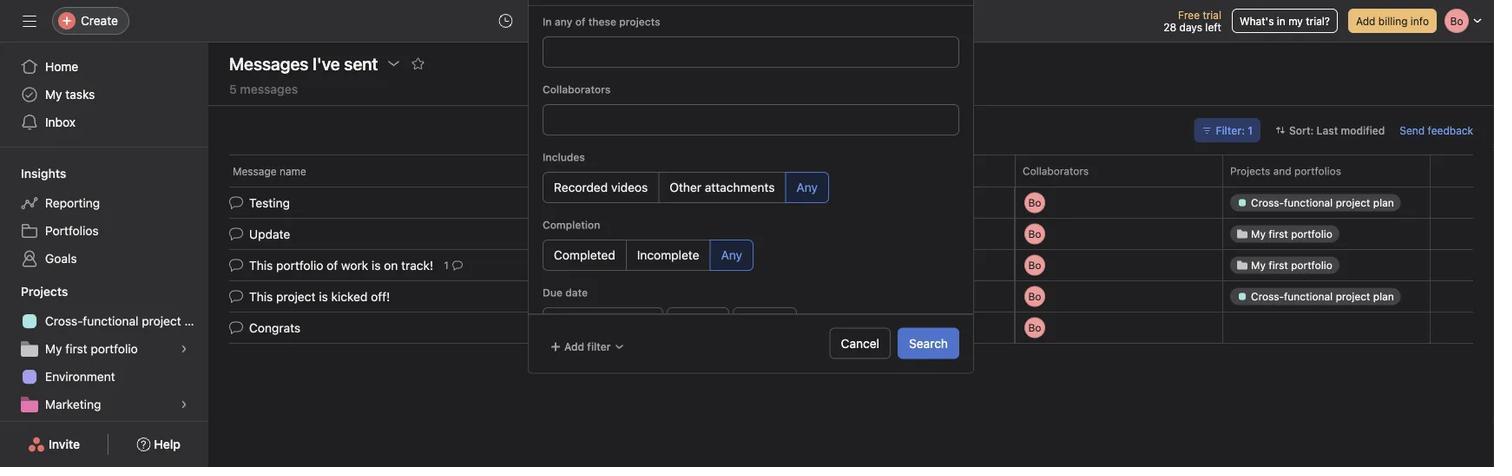 Task type: locate. For each thing, give the bounding box(es) containing it.
other attachments
[[670, 181, 775, 195]]

portfolio up this project is kicked off!
[[276, 258, 323, 273]]

reporting
[[45, 196, 100, 210]]

of inside cell
[[327, 258, 338, 273]]

projects inside projects dropdown button
[[21, 284, 68, 299]]

hide sidebar image
[[23, 14, 36, 28]]

0 horizontal spatial search
[[572, 13, 611, 28]]

projects left and
[[1231, 165, 1271, 177]]

any inside radio
[[721, 248, 743, 263]]

projects and portfolios
[[1231, 165, 1342, 177]]

completion
[[543, 219, 601, 231]]

5
[[229, 82, 237, 96]]

search button
[[542, 7, 959, 35], [898, 328, 960, 359]]

see details, my first portfolio image
[[179, 344, 189, 354]]

help
[[154, 437, 181, 452]]

filter: 1 button
[[1195, 118, 1261, 142]]

of
[[576, 16, 586, 28], [327, 258, 338, 273]]

1 vertical spatial of
[[327, 258, 338, 273]]

left
[[1206, 21, 1222, 33]]

is left kicked
[[319, 289, 328, 304]]

conversation name for testing cell
[[208, 187, 1015, 219]]

cell for testing
[[1223, 187, 1431, 219]]

projects for projects and portfolios
[[1231, 165, 1271, 177]]

any up update row
[[797, 181, 818, 195]]

congrats row
[[208, 311, 1495, 345]]

add filter button
[[543, 335, 633, 359]]

any inside option
[[797, 181, 818, 195]]

search right the in
[[572, 13, 611, 28]]

any for incomplete
[[721, 248, 743, 263]]

1 vertical spatial 1
[[444, 259, 449, 271]]

1 inside button
[[1248, 124, 1253, 136]]

collaborators
[[543, 84, 611, 96], [1023, 165, 1089, 177]]

cross-
[[45, 314, 83, 328]]

send
[[1401, 124, 1426, 136]]

this down the update
[[249, 258, 273, 273]]

0 vertical spatial search
[[572, 13, 611, 28]]

add
[[1357, 15, 1376, 27], [565, 341, 585, 353]]

project
[[276, 289, 316, 304], [142, 314, 181, 328]]

1 horizontal spatial any
[[797, 181, 818, 195]]

0 horizontal spatial any
[[721, 248, 743, 263]]

0 vertical spatial add
[[1357, 15, 1376, 27]]

projects element
[[0, 276, 208, 422]]

1 horizontal spatial portfolio
[[276, 258, 323, 273]]

date
[[566, 287, 588, 299]]

1 horizontal spatial project
[[276, 289, 316, 304]]

1 vertical spatial search
[[909, 336, 949, 350]]

1 right track!
[[444, 259, 449, 271]]

help button
[[125, 429, 192, 460]]

any right incomplete
[[721, 248, 743, 263]]

search inside search list box
[[572, 13, 611, 28]]

kicked
[[331, 289, 368, 304]]

1 horizontal spatial of
[[576, 16, 586, 28]]

5 messages
[[229, 82, 298, 96]]

portfolio
[[276, 258, 323, 273], [91, 342, 138, 356]]

0 vertical spatial of
[[576, 16, 586, 28]]

add left billing
[[1357, 15, 1376, 27]]

conversation name for congrats cell
[[208, 312, 1015, 344]]

0 vertical spatial portfolio
[[276, 258, 323, 273]]

1 vertical spatial is
[[319, 289, 328, 304]]

inbox link
[[10, 109, 198, 136]]

tasks
[[65, 87, 95, 102]]

projects inside projects and portfolios column header
[[1231, 165, 1271, 177]]

recorded videos
[[554, 181, 648, 195]]

free
[[1179, 9, 1200, 21]]

add inside button
[[1357, 15, 1376, 27]]

1 vertical spatial this
[[249, 289, 273, 304]]

0 horizontal spatial portfolio
[[91, 342, 138, 356]]

and
[[1274, 165, 1292, 177]]

1 vertical spatial projects
[[21, 284, 68, 299]]

portfolio inside projects element
[[91, 342, 138, 356]]

0 vertical spatial collaborators
[[543, 84, 611, 96]]

of right any
[[576, 16, 586, 28]]

1 vertical spatial collaborators
[[1023, 165, 1089, 177]]

update
[[249, 227, 290, 241]]

name
[[280, 165, 307, 177]]

0 horizontal spatial projects
[[21, 284, 68, 299]]

1 vertical spatial add
[[565, 341, 585, 353]]

my left first
[[45, 342, 62, 356]]

1 horizontal spatial add
[[1357, 15, 1376, 27]]

in
[[543, 16, 552, 28]]

conversation name for this portfolio of work is on track! cell
[[208, 249, 1015, 281]]

1 horizontal spatial search
[[909, 336, 949, 350]]

0 horizontal spatial add
[[565, 341, 585, 353]]

my left tasks on the top left of page
[[45, 87, 62, 102]]

message
[[233, 165, 277, 177]]

1 horizontal spatial 1
[[1248, 124, 1253, 136]]

global element
[[0, 43, 208, 147]]

this inside conversation name for this project is kicked off! cell
[[249, 289, 273, 304]]

off!
[[371, 289, 390, 304]]

project inside cell
[[276, 289, 316, 304]]

is left on
[[372, 258, 381, 273]]

incomplete
[[637, 248, 700, 263]]

projects up cross-
[[21, 284, 68, 299]]

of for these
[[576, 16, 586, 28]]

history image
[[499, 14, 513, 28]]

search right cancel
[[909, 336, 949, 350]]

0 horizontal spatial project
[[142, 314, 181, 328]]

1 vertical spatial my
[[45, 342, 62, 356]]

modified
[[1342, 124, 1386, 136]]

actions image
[[387, 56, 401, 70]]

portfolio down cross-functional project plan link
[[91, 342, 138, 356]]

cell for congrats
[[1223, 312, 1431, 344]]

of left work
[[327, 258, 338, 273]]

track!
[[401, 258, 434, 273]]

2 this from the top
[[249, 289, 273, 304]]

1 vertical spatial search button
[[898, 328, 960, 359]]

sort:
[[1290, 124, 1314, 136]]

this up congrats
[[249, 289, 273, 304]]

0 vertical spatial projects
[[1231, 165, 1271, 177]]

my inside my tasks link
[[45, 87, 62, 102]]

0 vertical spatial search button
[[542, 7, 959, 35]]

0 horizontal spatial collaborators
[[543, 84, 611, 96]]

projects and portfolios column header
[[1223, 155, 1436, 187]]

home link
[[10, 53, 198, 81]]

my
[[1289, 15, 1304, 27]]

functional
[[83, 314, 139, 328]]

due date
[[543, 287, 588, 299]]

insights button
[[0, 165, 66, 182]]

1
[[1248, 124, 1253, 136], [444, 259, 449, 271]]

0 vertical spatial any
[[797, 181, 818, 195]]

this inside conversation name for this portfolio of work is on track! cell
[[249, 258, 273, 273]]

marketing
[[45, 397, 101, 412]]

my tasks
[[45, 87, 95, 102]]

first
[[65, 342, 87, 356]]

project left plan
[[142, 314, 181, 328]]

cell for this project is kicked off!
[[1223, 281, 1431, 313]]

cell
[[546, 42, 566, 63], [1223, 187, 1431, 219], [1223, 218, 1431, 250], [1223, 249, 1431, 281], [1223, 281, 1431, 313], [1223, 312, 1431, 344]]

row
[[546, 110, 956, 135], [208, 155, 1495, 187], [229, 186, 1474, 188]]

insights element
[[0, 158, 208, 276]]

any
[[797, 181, 818, 195], [721, 248, 743, 263]]

invite
[[49, 437, 80, 452]]

add left filter on the left bottom of the page
[[565, 341, 585, 353]]

5 messages button
[[229, 82, 298, 105]]

reporting link
[[10, 189, 198, 217]]

any for other attachments
[[797, 181, 818, 195]]

projects for projects
[[21, 284, 68, 299]]

cell for update
[[1223, 218, 1431, 250]]

in any of these projects
[[543, 16, 661, 28]]

search
[[572, 13, 611, 28], [909, 336, 949, 350]]

0 horizontal spatial 1
[[444, 259, 449, 271]]

message name column header
[[229, 155, 1021, 187]]

projects
[[1231, 165, 1271, 177], [21, 284, 68, 299]]

this
[[249, 258, 273, 273], [249, 289, 273, 304]]

1 horizontal spatial collaborators
[[1023, 165, 1089, 177]]

0 vertical spatial 1
[[1248, 124, 1253, 136]]

messages
[[240, 82, 298, 96]]

0 vertical spatial my
[[45, 87, 62, 102]]

on
[[384, 258, 398, 273]]

my
[[45, 87, 62, 102], [45, 342, 62, 356]]

0 vertical spatial this
[[249, 258, 273, 273]]

tree grid
[[208, 185, 1495, 345]]

my for my tasks
[[45, 87, 62, 102]]

Completed radio
[[543, 240, 627, 271]]

add billing info button
[[1349, 9, 1438, 33]]

messages
[[229, 53, 309, 73]]

1 vertical spatial portfolio
[[91, 342, 138, 356]]

billing
[[1379, 15, 1408, 27]]

project up congrats
[[276, 289, 316, 304]]

1 horizontal spatial is
[[372, 258, 381, 273]]

days
[[1180, 21, 1203, 33]]

1 horizontal spatial projects
[[1231, 165, 1271, 177]]

cell inside testing row
[[1223, 187, 1431, 219]]

add inside popup button
[[565, 341, 585, 353]]

2 my from the top
[[45, 342, 62, 356]]

due
[[543, 287, 563, 299]]

my inside the "my first portfolio" link
[[45, 342, 62, 356]]

1 vertical spatial any
[[721, 248, 743, 263]]

1 right filter: at the top right of the page
[[1248, 124, 1253, 136]]

1 my from the top
[[45, 87, 62, 102]]

0 vertical spatial project
[[276, 289, 316, 304]]

of for work
[[327, 258, 338, 273]]

1 this from the top
[[249, 258, 273, 273]]

0 vertical spatial is
[[372, 258, 381, 273]]

0 horizontal spatial of
[[327, 258, 338, 273]]

add to starred image
[[411, 56, 425, 70]]

Incomplete radio
[[626, 240, 711, 271]]



Task type: vqa. For each thing, say whether or not it's contained in the screenshot.
Settings at left top
no



Task type: describe. For each thing, give the bounding box(es) containing it.
cross-functional project plan link
[[10, 307, 208, 335]]

portfolios
[[1295, 165, 1342, 177]]

filter
[[587, 341, 611, 353]]

1 inside 'button'
[[444, 259, 449, 271]]

cancel button
[[830, 328, 891, 359]]

create button
[[52, 7, 129, 35]]

environment link
[[10, 363, 198, 391]]

sort: last modified
[[1290, 124, 1386, 136]]

conversation name for this project is kicked off! cell
[[208, 281, 1015, 313]]

invite button
[[17, 429, 91, 460]]

trial?
[[1307, 15, 1331, 27]]

projects button
[[0, 283, 68, 301]]

goals
[[45, 251, 77, 266]]

work
[[341, 258, 368, 273]]

1 vertical spatial project
[[142, 314, 181, 328]]

create
[[81, 13, 118, 28]]

add for add filter
[[565, 341, 585, 353]]

projects
[[620, 16, 661, 28]]

goals link
[[10, 245, 198, 273]]

messages i've sent
[[229, 53, 378, 73]]

portfolios link
[[10, 217, 198, 245]]

update row
[[208, 217, 1495, 251]]

search list box
[[542, 7, 959, 35]]

includes option group
[[543, 172, 960, 204]]

add for add billing info
[[1357, 15, 1376, 27]]

completed
[[554, 248, 616, 263]]

portfolio inside cell
[[276, 258, 323, 273]]

filter: 1
[[1216, 124, 1253, 136]]

filter:
[[1216, 124, 1246, 136]]

recorded
[[554, 181, 608, 195]]

28
[[1164, 21, 1177, 33]]

Recorded videos radio
[[543, 172, 660, 204]]

congrats
[[249, 321, 301, 335]]

collaborators inside column header
[[1023, 165, 1089, 177]]

environment
[[45, 370, 115, 384]]

testing row
[[208, 185, 1495, 220]]

feedback
[[1429, 124, 1474, 136]]

plan
[[185, 314, 208, 328]]

send feedback
[[1401, 124, 1474, 136]]

other
[[670, 181, 702, 195]]

conversation name for update cell
[[208, 218, 1015, 250]]

portfolios
[[45, 224, 99, 238]]

videos
[[611, 181, 648, 195]]

add billing info
[[1357, 15, 1430, 27]]

trial
[[1203, 9, 1222, 21]]

Any radio
[[786, 172, 829, 204]]

inbox
[[45, 115, 76, 129]]

this project is kicked off!
[[249, 289, 390, 304]]

this project is kicked off! row
[[208, 279, 1495, 314]]

0 horizontal spatial is
[[319, 289, 328, 304]]

Any radio
[[710, 240, 754, 271]]

this for this portfolio of work is on track!
[[249, 258, 273, 273]]

attachments
[[705, 181, 775, 195]]

my first portfolio
[[45, 342, 138, 356]]

includes
[[543, 152, 585, 164]]

1 button
[[441, 257, 466, 274]]

i've sent
[[313, 53, 378, 73]]

Other attachments radio
[[659, 172, 786, 204]]

tree grid containing testing
[[208, 185, 1495, 345]]

add filter
[[565, 341, 611, 353]]

home
[[45, 60, 78, 74]]

message name
[[233, 165, 307, 177]]

see details, marketing image
[[179, 400, 189, 410]]

insights
[[21, 166, 66, 181]]

marketing link
[[10, 391, 198, 419]]

this portfolio of work is on track! row
[[208, 248, 1495, 283]]

my first portfolio link
[[10, 335, 198, 363]]

in
[[1278, 15, 1286, 27]]

collaborators column header
[[1015, 155, 1228, 187]]

what's
[[1240, 15, 1275, 27]]

any
[[555, 16, 573, 28]]

what's in my trial? button
[[1233, 9, 1339, 33]]

row containing message name
[[208, 155, 1495, 187]]

cross-functional project plan
[[45, 314, 208, 328]]

cell for this portfolio of work is on track!
[[1223, 249, 1431, 281]]

completion option group
[[543, 240, 960, 271]]

my for my first portfolio
[[45, 342, 62, 356]]

send feedback link
[[1401, 122, 1474, 138]]

testing
[[249, 196, 290, 210]]

these
[[589, 16, 617, 28]]

info
[[1411, 15, 1430, 27]]

last
[[1317, 124, 1339, 136]]

cancel
[[841, 336, 880, 350]]

sort: last modified button
[[1268, 118, 1394, 142]]

this portfolio of work is on track!
[[249, 258, 434, 273]]

my tasks link
[[10, 81, 198, 109]]

this for this project is kicked off!
[[249, 289, 273, 304]]

what's in my trial?
[[1240, 15, 1331, 27]]



